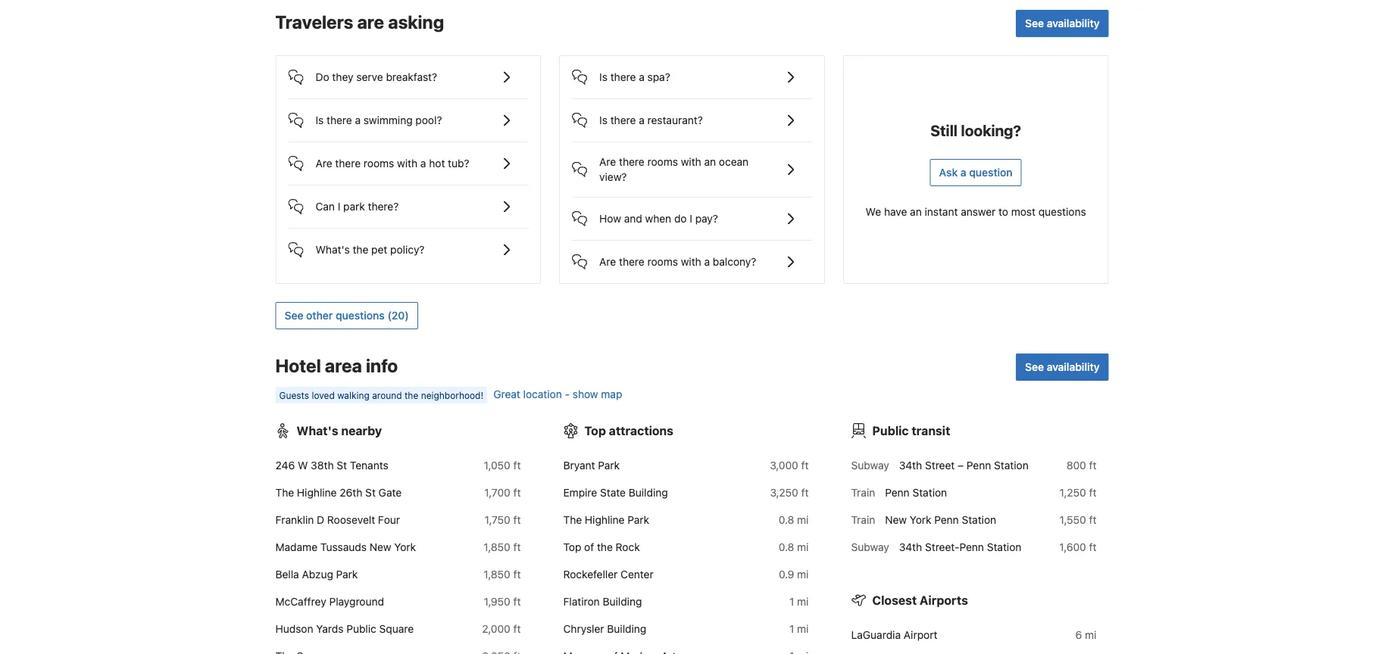 Task type: describe. For each thing, give the bounding box(es) containing it.
34th for 34th street-penn station
[[899, 541, 922, 554]]

i inside button
[[690, 213, 692, 225]]

map
[[601, 388, 622, 401]]

a left hot
[[420, 157, 426, 170]]

6
[[1076, 629, 1082, 642]]

neighborhood!
[[421, 390, 484, 401]]

rooms for swimming
[[364, 157, 394, 170]]

what's for what's nearby
[[297, 424, 338, 438]]

a right ask
[[961, 166, 967, 179]]

there?
[[368, 201, 399, 213]]

building for flatiron building
[[603, 596, 642, 609]]

hot
[[429, 157, 445, 170]]

0 vertical spatial questions
[[1039, 206, 1086, 218]]

1,700 ft
[[484, 487, 521, 499]]

park for 1,850 ft
[[336, 569, 358, 581]]

empire
[[563, 487, 597, 499]]

closest
[[872, 594, 917, 608]]

are there rooms with a balcony?
[[599, 256, 756, 268]]

1,250 ft
[[1060, 487, 1097, 499]]

pool?
[[416, 114, 442, 127]]

1 horizontal spatial the
[[405, 390, 418, 401]]

penn up street-
[[934, 514, 959, 527]]

bella abzug park
[[275, 569, 358, 581]]

see for hotel area info
[[1025, 361, 1044, 374]]

park for 0.8 mi
[[628, 514, 649, 527]]

w
[[298, 460, 308, 472]]

mccaffrey playground
[[275, 596, 384, 609]]

top of the rock
[[563, 541, 640, 554]]

0 vertical spatial building
[[629, 487, 668, 499]]

is for is there a swimming pool?
[[316, 114, 324, 127]]

0.9 mi
[[779, 569, 809, 581]]

swimming
[[364, 114, 413, 127]]

penn right –
[[967, 460, 991, 472]]

airports
[[920, 594, 968, 608]]

top for top of the rock
[[563, 541, 581, 554]]

how and when do i pay?
[[599, 213, 718, 225]]

are there rooms with a hot tub?
[[316, 157, 469, 170]]

1 horizontal spatial an
[[910, 206, 922, 218]]

1 horizontal spatial york
[[910, 514, 932, 527]]

ft for empire state building
[[801, 487, 809, 499]]

looking?
[[961, 121, 1021, 139]]

0.9
[[779, 569, 794, 581]]

ft for mccaffrey playground
[[513, 596, 521, 609]]

building for chrysler building
[[607, 623, 646, 636]]

ft for bella abzug park
[[513, 569, 521, 581]]

they
[[332, 71, 354, 83]]

serve
[[356, 71, 383, 83]]

rockefeller
[[563, 569, 618, 581]]

guests loved walking around the neighborhood!
[[279, 390, 484, 401]]

see availability button for hotel area info
[[1016, 354, 1109, 381]]

34th street-penn station
[[899, 541, 1022, 554]]

franklin
[[275, 514, 314, 527]]

closest airports
[[872, 594, 968, 608]]

ft for bryant park
[[801, 460, 809, 472]]

the for the highline park
[[563, 514, 582, 527]]

rooms for restaurant?
[[647, 156, 678, 168]]

3,250
[[770, 487, 798, 499]]

0.8 for the highline park
[[779, 514, 794, 527]]

station up 34th street-penn station
[[962, 514, 996, 527]]

hudson
[[275, 623, 313, 636]]

station down street
[[913, 487, 947, 499]]

question
[[969, 166, 1013, 179]]

can i park there? button
[[288, 186, 528, 216]]

1,750 ft
[[485, 514, 521, 527]]

empire state building
[[563, 487, 668, 499]]

there for is there a swimming pool?
[[327, 114, 352, 127]]

3,250 ft
[[770, 487, 809, 499]]

0.8 mi for the highline park
[[779, 514, 809, 527]]

mi for the highline park
[[797, 514, 809, 527]]

are for are there rooms with an ocean view?
[[599, 156, 616, 168]]

hotel
[[275, 355, 321, 377]]

is there a restaurant?
[[599, 114, 703, 127]]

1,550
[[1060, 514, 1086, 527]]

1,600
[[1059, 541, 1086, 554]]

questions inside 'see other questions (20)' button
[[336, 310, 385, 322]]

38th
[[311, 460, 334, 472]]

availability for travelers are asking
[[1047, 17, 1100, 30]]

street-
[[925, 541, 960, 554]]

do
[[316, 71, 329, 83]]

1,550 ft
[[1060, 514, 1097, 527]]

subway for 34th street – penn station
[[851, 460, 889, 472]]

(20)
[[388, 310, 409, 322]]

we
[[866, 206, 881, 218]]

bryant
[[563, 460, 595, 472]]

playground
[[329, 596, 384, 609]]

tenants
[[350, 460, 388, 472]]

top attractions
[[585, 424, 674, 438]]

loved
[[312, 390, 335, 401]]

chrysler building
[[563, 623, 646, 636]]

restaurant?
[[647, 114, 703, 127]]

there for are there rooms with an ocean view?
[[619, 156, 645, 168]]

answer
[[961, 206, 996, 218]]

with for ocean
[[681, 156, 701, 168]]

1,850 ft for bella abzug park
[[484, 569, 521, 581]]

3,000
[[770, 460, 798, 472]]

1 vertical spatial public
[[346, 623, 376, 636]]

1,050
[[484, 460, 511, 472]]

see for travelers are asking
[[1025, 17, 1044, 30]]

1,850 for madame tussauds new york
[[484, 541, 511, 554]]

center
[[621, 569, 654, 581]]

new york penn station
[[885, 514, 996, 527]]

station right street-
[[987, 541, 1022, 554]]

to
[[999, 206, 1008, 218]]

are
[[357, 11, 384, 33]]

what's nearby
[[297, 424, 382, 438]]

0 horizontal spatial york
[[394, 541, 416, 554]]

is there a spa? button
[[572, 56, 812, 86]]

1 horizontal spatial new
[[885, 514, 907, 527]]

are there rooms with a balcony? button
[[572, 241, 812, 271]]

balcony?
[[713, 256, 756, 268]]

-
[[565, 388, 570, 401]]

around
[[372, 390, 402, 401]]

can
[[316, 201, 335, 213]]

800
[[1067, 460, 1086, 472]]

laguardia
[[851, 629, 901, 642]]

park
[[343, 201, 365, 213]]

26th
[[340, 487, 362, 499]]

0 horizontal spatial new
[[370, 541, 391, 554]]

1 mi for flatiron building
[[790, 596, 809, 609]]

mi for chrysler building
[[797, 623, 809, 636]]

mi for laguardia airport
[[1085, 629, 1097, 642]]

great
[[493, 388, 520, 401]]



Task type: locate. For each thing, give the bounding box(es) containing it.
roosevelt
[[327, 514, 375, 527]]

there for are there rooms with a balcony?
[[619, 256, 645, 268]]

what's for what's the pet policy?
[[316, 244, 350, 256]]

2 horizontal spatial park
[[628, 514, 649, 527]]

1 vertical spatial an
[[910, 206, 922, 218]]

what's the pet policy?
[[316, 244, 425, 256]]

is there a swimming pool?
[[316, 114, 442, 127]]

still looking?
[[931, 121, 1021, 139]]

1,950 ft
[[484, 596, 521, 609]]

train
[[851, 487, 875, 499], [851, 514, 875, 527]]

there inside the are there rooms with an ocean view?
[[619, 156, 645, 168]]

1 horizontal spatial public
[[872, 424, 909, 438]]

highline for park
[[585, 514, 625, 527]]

6 mi
[[1076, 629, 1097, 642]]

0 vertical spatial 1
[[790, 596, 794, 609]]

0 vertical spatial subway
[[851, 460, 889, 472]]

0 vertical spatial 34th
[[899, 460, 922, 472]]

square
[[379, 623, 414, 636]]

1 train from the top
[[851, 487, 875, 499]]

1 1,850 ft from the top
[[484, 541, 521, 554]]

2,000 ft
[[482, 623, 521, 636]]

i inside button
[[338, 201, 340, 213]]

1 horizontal spatial st
[[365, 487, 376, 499]]

there up view?
[[619, 156, 645, 168]]

travelers
[[275, 11, 353, 33]]

great location - show map
[[493, 388, 622, 401]]

ft right 3,000
[[801, 460, 809, 472]]

ft up 1,950 ft
[[513, 569, 521, 581]]

walking
[[337, 390, 370, 401]]

mi for flatiron building
[[797, 596, 809, 609]]

is for is there a spa?
[[599, 71, 608, 83]]

1 vertical spatial see
[[285, 310, 303, 322]]

1 vertical spatial train
[[851, 514, 875, 527]]

0 vertical spatial train
[[851, 487, 875, 499]]

with left hot
[[397, 157, 418, 170]]

0 vertical spatial 1 mi
[[790, 596, 809, 609]]

what's inside what's the pet policy? button
[[316, 244, 350, 256]]

train for penn station
[[851, 487, 875, 499]]

are up can
[[316, 157, 332, 170]]

1 vertical spatial the
[[563, 514, 582, 527]]

new down four
[[370, 541, 391, 554]]

highline up top of the rock
[[585, 514, 625, 527]]

see availability for info
[[1025, 361, 1100, 374]]

ft right 3,250
[[801, 487, 809, 499]]

ft for hudson yards public square
[[513, 623, 521, 636]]

an left ocean
[[704, 156, 716, 168]]

0 vertical spatial york
[[910, 514, 932, 527]]

0 vertical spatial see availability
[[1025, 17, 1100, 30]]

are for are there rooms with a balcony?
[[599, 256, 616, 268]]

what's down can
[[316, 244, 350, 256]]

see availability for asking
[[1025, 17, 1100, 30]]

with inside the are there rooms with an ocean view?
[[681, 156, 701, 168]]

1 vertical spatial 1,850 ft
[[484, 569, 521, 581]]

2 subway from the top
[[851, 541, 889, 554]]

gate
[[379, 487, 402, 499]]

1 vertical spatial 0.8 mi
[[779, 541, 809, 554]]

great location - show map link
[[493, 388, 622, 401]]

1 1,850 from the top
[[484, 541, 511, 554]]

ft down 1,750 ft
[[513, 541, 521, 554]]

the inside button
[[353, 244, 368, 256]]

1 subway from the top
[[851, 460, 889, 472]]

0 vertical spatial see availability button
[[1016, 10, 1109, 37]]

do
[[674, 213, 687, 225]]

subway
[[851, 460, 889, 472], [851, 541, 889, 554]]

0 vertical spatial highline
[[297, 487, 337, 499]]

0 horizontal spatial park
[[336, 569, 358, 581]]

there down is there a spa?
[[610, 114, 636, 127]]

1,850 down 1,750
[[484, 541, 511, 554]]

1 see availability from the top
[[1025, 17, 1100, 30]]

d
[[317, 514, 324, 527]]

0 horizontal spatial top
[[563, 541, 581, 554]]

penn up new york penn station
[[885, 487, 910, 499]]

see inside 'see other questions (20)' button
[[285, 310, 303, 322]]

with left ocean
[[681, 156, 701, 168]]

is down is there a spa?
[[599, 114, 608, 127]]

rooms down the is there a restaurant?
[[647, 156, 678, 168]]

0 horizontal spatial the
[[353, 244, 368, 256]]

with
[[681, 156, 701, 168], [397, 157, 418, 170], [681, 256, 701, 268]]

i right can
[[338, 201, 340, 213]]

1 for chrysler building
[[790, 623, 794, 636]]

2 1 mi from the top
[[790, 623, 809, 636]]

show
[[573, 388, 598, 401]]

0 vertical spatial top
[[585, 424, 606, 438]]

there down they
[[327, 114, 352, 127]]

an right have
[[910, 206, 922, 218]]

penn down new york penn station
[[960, 541, 984, 554]]

rooms down is there a swimming pool? at the left top of the page
[[364, 157, 394, 170]]

top up bryant park
[[585, 424, 606, 438]]

1 34th from the top
[[899, 460, 922, 472]]

with left balcony?
[[681, 256, 701, 268]]

there for are there rooms with a hot tub?
[[335, 157, 361, 170]]

madame tussauds new york
[[275, 541, 416, 554]]

1 vertical spatial subway
[[851, 541, 889, 554]]

the down empire at bottom
[[563, 514, 582, 527]]

building down flatiron building
[[607, 623, 646, 636]]

are for are there rooms with a hot tub?
[[316, 157, 332, 170]]

availability for hotel area info
[[1047, 361, 1100, 374]]

1 vertical spatial availability
[[1047, 361, 1100, 374]]

2 vertical spatial park
[[336, 569, 358, 581]]

st right 38th
[[337, 460, 347, 472]]

0 horizontal spatial the
[[275, 487, 294, 499]]

mi for top of the rock
[[797, 541, 809, 554]]

1 horizontal spatial questions
[[1039, 206, 1086, 218]]

questions left (20)
[[336, 310, 385, 322]]

mi for rockefeller center
[[797, 569, 809, 581]]

a left balcony?
[[704, 256, 710, 268]]

park up rock
[[628, 514, 649, 527]]

1 vertical spatial 1,850
[[484, 569, 511, 581]]

ft right 1,050
[[513, 460, 521, 472]]

1 vertical spatial 34th
[[899, 541, 922, 554]]

ft right 1,600
[[1089, 541, 1097, 554]]

park up state
[[598, 460, 620, 472]]

how and when do i pay? button
[[572, 198, 812, 228]]

ft right 1,950
[[513, 596, 521, 609]]

policy?
[[390, 244, 425, 256]]

1 vertical spatial see availability button
[[1016, 354, 1109, 381]]

public down playground
[[346, 623, 376, 636]]

1 vertical spatial see availability
[[1025, 361, 1100, 374]]

0 horizontal spatial an
[[704, 156, 716, 168]]

is there a spa?
[[599, 71, 670, 83]]

is left the spa?
[[599, 71, 608, 83]]

0 vertical spatial availability
[[1047, 17, 1100, 30]]

top
[[585, 424, 606, 438], [563, 541, 581, 554]]

1 vertical spatial top
[[563, 541, 581, 554]]

2 vertical spatial see
[[1025, 361, 1044, 374]]

is for is there a restaurant?
[[599, 114, 608, 127]]

subway up the closest
[[851, 541, 889, 554]]

ft right 800
[[1089, 460, 1097, 472]]

0 vertical spatial 0.8
[[779, 514, 794, 527]]

ask a question
[[939, 166, 1013, 179]]

1,850 ft for madame tussauds new york
[[484, 541, 521, 554]]

1 vertical spatial 0.8
[[779, 541, 794, 554]]

when
[[645, 213, 671, 225]]

what's up 38th
[[297, 424, 338, 438]]

are inside the are there rooms with an ocean view?
[[599, 156, 616, 168]]

i right do
[[690, 213, 692, 225]]

1 horizontal spatial i
[[690, 213, 692, 225]]

see
[[1025, 17, 1044, 30], [285, 310, 303, 322], [1025, 361, 1044, 374]]

is down do
[[316, 114, 324, 127]]

mi
[[797, 514, 809, 527], [797, 541, 809, 554], [797, 569, 809, 581], [797, 596, 809, 609], [797, 623, 809, 636], [1085, 629, 1097, 642]]

there up park
[[335, 157, 361, 170]]

2,000
[[482, 623, 511, 636]]

flatiron building
[[563, 596, 642, 609]]

highline for 26th
[[297, 487, 337, 499]]

1 horizontal spatial top
[[585, 424, 606, 438]]

a left restaurant?
[[639, 114, 645, 127]]

0 vertical spatial the
[[275, 487, 294, 499]]

chrysler
[[563, 623, 604, 636]]

ft right 2,000
[[513, 623, 521, 636]]

0 vertical spatial 0.8 mi
[[779, 514, 809, 527]]

the for the highline 26th st gate
[[275, 487, 294, 499]]

station
[[994, 460, 1029, 472], [913, 487, 947, 499], [962, 514, 996, 527], [987, 541, 1022, 554]]

there
[[610, 71, 636, 83], [327, 114, 352, 127], [610, 114, 636, 127], [619, 156, 645, 168], [335, 157, 361, 170], [619, 256, 645, 268]]

laguardia airport
[[851, 629, 938, 642]]

0 vertical spatial 1,850
[[484, 541, 511, 554]]

ft for the highline 26th st gate
[[513, 487, 521, 499]]

is there a swimming pool? button
[[288, 99, 528, 130]]

top for top attractions
[[585, 424, 606, 438]]

0.8
[[779, 514, 794, 527], [779, 541, 794, 554]]

1 1 mi from the top
[[790, 596, 809, 609]]

there left the spa?
[[610, 71, 636, 83]]

1,850 for bella abzug park
[[484, 569, 511, 581]]

are up view?
[[599, 156, 616, 168]]

2 horizontal spatial the
[[597, 541, 613, 554]]

area
[[325, 355, 362, 377]]

we have an instant answer to most questions
[[866, 206, 1086, 218]]

2 1,850 from the top
[[484, 569, 511, 581]]

1 vertical spatial park
[[628, 514, 649, 527]]

subway for 34th street-penn station
[[851, 541, 889, 554]]

the highline 26th st gate
[[275, 487, 402, 499]]

see availability button for travelers are asking
[[1016, 10, 1109, 37]]

0 vertical spatial st
[[337, 460, 347, 472]]

0.8 mi for top of the rock
[[779, 541, 809, 554]]

1 vertical spatial new
[[370, 541, 391, 554]]

york down penn station
[[910, 514, 932, 527]]

1 vertical spatial questions
[[336, 310, 385, 322]]

rooms inside the are there rooms with an ocean view?
[[647, 156, 678, 168]]

the down the 246 on the left of page
[[275, 487, 294, 499]]

st for gate
[[365, 487, 376, 499]]

1 vertical spatial 1 mi
[[790, 623, 809, 636]]

1 see availability button from the top
[[1016, 10, 1109, 37]]

1,850 ft up 1,950 ft
[[484, 569, 521, 581]]

1 mi for chrysler building
[[790, 623, 809, 636]]

and
[[624, 213, 642, 225]]

1 vertical spatial building
[[603, 596, 642, 609]]

park down madame tussauds new york in the left bottom of the page
[[336, 569, 358, 581]]

2 availability from the top
[[1047, 361, 1100, 374]]

2 1 from the top
[[790, 623, 794, 636]]

2 1,850 ft from the top
[[484, 569, 521, 581]]

park
[[598, 460, 620, 472], [628, 514, 649, 527], [336, 569, 358, 581]]

1,600 ft
[[1059, 541, 1097, 554]]

34th up penn station
[[899, 460, 922, 472]]

1 vertical spatial what's
[[297, 424, 338, 438]]

airport
[[904, 629, 938, 642]]

ft right 1,250
[[1089, 487, 1097, 499]]

2 34th from the top
[[899, 541, 922, 554]]

st for tenants
[[337, 460, 347, 472]]

there for is there a restaurant?
[[610, 114, 636, 127]]

there for is there a spa?
[[610, 71, 636, 83]]

nearby
[[341, 424, 382, 438]]

york down four
[[394, 541, 416, 554]]

with for hot
[[397, 157, 418, 170]]

1 availability from the top
[[1047, 17, 1100, 30]]

0.8 mi up 0.9 mi
[[779, 541, 809, 554]]

2 see availability button from the top
[[1016, 354, 1109, 381]]

–
[[958, 460, 964, 472]]

see availability button
[[1016, 10, 1109, 37], [1016, 354, 1109, 381]]

1,050 ft
[[484, 460, 521, 472]]

building down rockefeller center
[[603, 596, 642, 609]]

34th left street-
[[899, 541, 922, 554]]

questions right most
[[1039, 206, 1086, 218]]

subway up penn station
[[851, 460, 889, 472]]

1,850 up 1,950
[[484, 569, 511, 581]]

0.8 for top of the rock
[[779, 541, 794, 554]]

are down how
[[599, 256, 616, 268]]

an inside the are there rooms with an ocean view?
[[704, 156, 716, 168]]

0 vertical spatial see
[[1025, 17, 1044, 30]]

0.8 mi down 3,250 ft
[[779, 514, 809, 527]]

public left transit
[[872, 424, 909, 438]]

street
[[925, 460, 955, 472]]

0 vertical spatial park
[[598, 460, 620, 472]]

ask
[[939, 166, 958, 179]]

0 horizontal spatial public
[[346, 623, 376, 636]]

four
[[378, 514, 400, 527]]

1 0.8 mi from the top
[[779, 514, 809, 527]]

location
[[523, 388, 562, 401]]

what's the pet policy? button
[[288, 229, 528, 259]]

0 vertical spatial 1,850 ft
[[484, 541, 521, 554]]

i
[[338, 201, 340, 213], [690, 213, 692, 225]]

1 vertical spatial the
[[405, 390, 418, 401]]

top left of
[[563, 541, 581, 554]]

ft for franklin d roosevelt four
[[513, 514, 521, 527]]

0 vertical spatial the
[[353, 244, 368, 256]]

2 see availability from the top
[[1025, 361, 1100, 374]]

1,850
[[484, 541, 511, 554], [484, 569, 511, 581]]

building right state
[[629, 487, 668, 499]]

the right of
[[597, 541, 613, 554]]

train for new york penn station
[[851, 514, 875, 527]]

1 for flatiron building
[[790, 596, 794, 609]]

0.8 down 3,250
[[779, 514, 794, 527]]

2 vertical spatial the
[[597, 541, 613, 554]]

there down 'and'
[[619, 256, 645, 268]]

flatiron
[[563, 596, 600, 609]]

building
[[629, 487, 668, 499], [603, 596, 642, 609], [607, 623, 646, 636]]

with for balcony?
[[681, 256, 701, 268]]

1,850 ft down 1,750 ft
[[484, 541, 521, 554]]

0 horizontal spatial i
[[338, 201, 340, 213]]

1 horizontal spatial the
[[563, 514, 582, 527]]

highline
[[297, 487, 337, 499], [585, 514, 625, 527]]

ocean
[[719, 156, 749, 168]]

a left the spa?
[[639, 71, 645, 83]]

2 0.8 mi from the top
[[779, 541, 809, 554]]

the left the pet
[[353, 244, 368, 256]]

0 vertical spatial public
[[872, 424, 909, 438]]

1 0.8 from the top
[[779, 514, 794, 527]]

0 horizontal spatial highline
[[297, 487, 337, 499]]

0 vertical spatial an
[[704, 156, 716, 168]]

0 vertical spatial new
[[885, 514, 907, 527]]

travelers are asking
[[275, 11, 444, 33]]

ft right 1,750
[[513, 514, 521, 527]]

1 vertical spatial 1
[[790, 623, 794, 636]]

other
[[306, 310, 333, 322]]

public transit
[[872, 424, 950, 438]]

1,700
[[484, 487, 511, 499]]

1,950
[[484, 596, 511, 609]]

highline up d
[[297, 487, 337, 499]]

246 w 38th st tenants
[[275, 460, 388, 472]]

1 horizontal spatial park
[[598, 460, 620, 472]]

st right the 26th
[[365, 487, 376, 499]]

are there rooms with an ocean view? button
[[572, 143, 812, 185]]

2 train from the top
[[851, 514, 875, 527]]

can i park there?
[[316, 201, 399, 213]]

0 vertical spatial what's
[[316, 244, 350, 256]]

the highline park
[[563, 514, 649, 527]]

2 0.8 from the top
[[779, 541, 794, 554]]

ft right 1,550
[[1089, 514, 1097, 527]]

hudson yards public square
[[275, 623, 414, 636]]

ask a question button
[[930, 159, 1022, 187]]

0.8 up 0.9
[[779, 541, 794, 554]]

0 horizontal spatial st
[[337, 460, 347, 472]]

ft for madame tussauds new york
[[513, 541, 521, 554]]

ft for 246 w 38th st tenants
[[513, 460, 521, 472]]

1 vertical spatial highline
[[585, 514, 625, 527]]

rooms down how and when do i pay?
[[647, 256, 678, 268]]

1 vertical spatial york
[[394, 541, 416, 554]]

1 vertical spatial st
[[365, 487, 376, 499]]

34th street – penn station
[[899, 460, 1029, 472]]

the right around
[[405, 390, 418, 401]]

246
[[275, 460, 295, 472]]

1 1 from the top
[[790, 596, 794, 609]]

are there rooms with a hot tub? button
[[288, 143, 528, 173]]

view?
[[599, 171, 627, 183]]

34th for 34th street – penn station
[[899, 460, 922, 472]]

a left swimming
[[355, 114, 361, 127]]

1
[[790, 596, 794, 609], [790, 623, 794, 636]]

2 vertical spatial building
[[607, 623, 646, 636]]

station right –
[[994, 460, 1029, 472]]

new down penn station
[[885, 514, 907, 527]]

1 horizontal spatial highline
[[585, 514, 625, 527]]

ft right 1,700
[[513, 487, 521, 499]]

st
[[337, 460, 347, 472], [365, 487, 376, 499]]

0 horizontal spatial questions
[[336, 310, 385, 322]]

1,850 ft
[[484, 541, 521, 554], [484, 569, 521, 581]]



Task type: vqa. For each thing, say whether or not it's contained in the screenshot.


